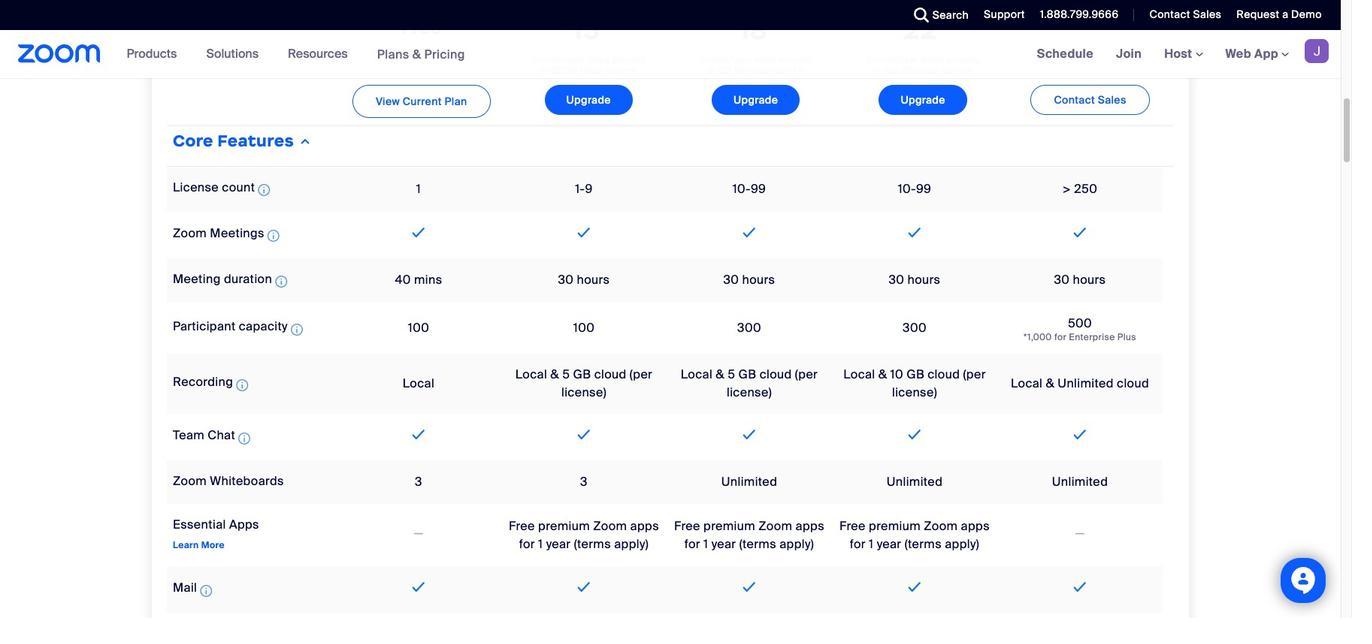Task type: vqa. For each thing, say whether or not it's contained in the screenshot.
Solutions DROPDOWN BUTTON
yes



Task type: locate. For each thing, give the bounding box(es) containing it.
1 horizontal spatial 5
[[728, 367, 736, 383]]

hours
[[577, 272, 610, 288], [742, 272, 775, 288], [908, 272, 941, 288], [1073, 272, 1106, 288]]

contact up host in the top right of the page
[[1150, 8, 1191, 21]]

0 horizontal spatial sales
[[1098, 93, 1127, 107]]

monthly for 18
[[772, 65, 805, 77]]

40
[[395, 272, 411, 288]]

10-99
[[733, 181, 766, 197], [898, 181, 932, 197]]

2 premium from the left
[[704, 519, 756, 534]]

1 license) from the left
[[562, 385, 607, 401]]

meeting duration application
[[173, 271, 290, 291]]

1 horizontal spatial 3
[[580, 475, 588, 490]]

upgrade link down /month/user, billed annually or $21.99 billed monthly
[[712, 85, 800, 115]]

or
[[540, 65, 548, 77], [707, 65, 716, 77], [873, 65, 882, 77]]

/month/user, down 13
[[532, 54, 585, 66]]

1 horizontal spatial 10-
[[898, 181, 916, 197]]

meeting duration image
[[275, 273, 287, 291]]

99
[[751, 181, 766, 197], [916, 181, 932, 197]]

2 100 from the left
[[573, 320, 595, 336]]

2 horizontal spatial (terms
[[905, 537, 942, 552]]

plans & pricing link
[[377, 46, 465, 62], [377, 46, 465, 62]]

monthly down $ 18 33
[[772, 65, 805, 77]]

2 annually from the left
[[779, 54, 813, 66]]

upgrade link for 18
[[712, 85, 800, 115]]

free
[[401, 16, 442, 39], [509, 519, 535, 534], [674, 519, 701, 534], [840, 519, 866, 534]]

2 horizontal spatial gb
[[907, 367, 925, 383]]

2 upgrade from the left
[[734, 93, 778, 107]]

2 free premium zoom apps for 1 year (terms apply) from the left
[[674, 519, 825, 552]]

1-9
[[575, 181, 593, 197]]

monthly inside /month/user, billed annually or $15.99 billed monthly
[[604, 65, 638, 77]]

2 apply) from the left
[[780, 537, 814, 552]]

0 horizontal spatial apply)
[[614, 537, 649, 552]]

2 horizontal spatial apply)
[[945, 537, 980, 552]]

annually inside /month/user, billed annually or $26.99 billed monthly
[[946, 54, 980, 66]]

1 horizontal spatial or
[[707, 65, 716, 77]]

0 horizontal spatial 33
[[602, 19, 617, 33]]

upgrade down /month/user, billed annually or $15.99 billed monthly
[[566, 93, 611, 107]]

3
[[415, 475, 422, 490], [580, 475, 588, 490]]

2 5 from the left
[[728, 367, 736, 383]]

2 upgrade link from the left
[[712, 85, 800, 115]]

view current plan
[[376, 95, 467, 108]]

annually down $ 13 33
[[612, 54, 646, 66]]

1 horizontal spatial local & 5 gb cloud (per license)
[[681, 367, 818, 401]]

1 horizontal spatial license)
[[727, 385, 772, 401]]

2 horizontal spatial free premium zoom apps for 1 year (terms apply)
[[840, 519, 990, 552]]

recording
[[173, 375, 233, 390]]

9
[[585, 181, 593, 197]]

or left $26.99
[[873, 65, 882, 77]]

0 horizontal spatial or
[[540, 65, 548, 77]]

1 vertical spatial sales
[[1098, 93, 1127, 107]]

not included image
[[411, 526, 426, 544], [1073, 526, 1088, 544]]

or left $15.99
[[540, 65, 548, 77]]

0 horizontal spatial annually
[[612, 54, 646, 66]]

0 horizontal spatial monthly
[[604, 65, 638, 77]]

or inside /month/user, billed annually or $21.99 billed monthly
[[707, 65, 716, 77]]

0 horizontal spatial not included image
[[411, 526, 426, 544]]

0 horizontal spatial 10-
[[733, 181, 751, 197]]

2 horizontal spatial license)
[[892, 385, 937, 401]]

1 year from the left
[[546, 537, 571, 552]]

1 99 from the left
[[751, 181, 766, 197]]

1.888.799.9666
[[1040, 8, 1119, 21]]

1 apps from the left
[[630, 519, 659, 534]]

plans & pricing
[[377, 46, 465, 62]]

3 monthly from the left
[[940, 65, 973, 77]]

33 inside $ 18 33
[[769, 19, 785, 33]]

contact down schedule link
[[1054, 93, 1095, 107]]

3 upgrade link from the left
[[879, 85, 967, 115]]

3 apply) from the left
[[945, 537, 980, 552]]

cloud
[[594, 367, 627, 383], [760, 367, 792, 383], [928, 367, 960, 383], [1117, 376, 1150, 392]]

essential
[[173, 517, 226, 533]]

1 or from the left
[[540, 65, 548, 77]]

33 right 18
[[769, 19, 785, 33]]

2 10- from the left
[[898, 181, 916, 197]]

annually down 49
[[946, 54, 980, 66]]

0 horizontal spatial 10-99
[[733, 181, 766, 197]]

contact sales
[[1150, 8, 1222, 21], [1054, 93, 1127, 107]]

0 vertical spatial contact
[[1150, 8, 1191, 21]]

3 $ from the left
[[891, 18, 899, 32]]

cloud inside local & 10 gb cloud (per license)
[[928, 367, 960, 383]]

1 5 from the left
[[562, 367, 570, 383]]

search
[[933, 8, 969, 22]]

33 for 18
[[769, 19, 785, 33]]

0 horizontal spatial upgrade link
[[545, 85, 633, 115]]

zoom
[[173, 225, 207, 241], [173, 474, 207, 490], [593, 519, 627, 534], [759, 519, 793, 534], [924, 519, 958, 534]]

1 horizontal spatial apply)
[[780, 537, 814, 552]]

1 horizontal spatial $
[[727, 18, 735, 32]]

0 horizontal spatial 3
[[415, 475, 422, 490]]

upgrade down /month/user, billed annually or $26.99 billed monthly
[[901, 93, 946, 107]]

3 upgrade from the left
[[901, 93, 946, 107]]

1 (terms from the left
[[574, 537, 611, 552]]

1 monthly from the left
[[604, 65, 638, 77]]

local & 5 gb cloud (per license)
[[516, 367, 653, 401], [681, 367, 818, 401]]

contact sales link
[[1139, 0, 1226, 30], [1150, 8, 1222, 21], [1031, 85, 1150, 115]]

billed right $21.99 on the top right
[[747, 65, 770, 77]]

0 horizontal spatial apps
[[630, 519, 659, 534]]

1
[[416, 181, 421, 197], [538, 537, 543, 552], [704, 537, 709, 552], [869, 537, 874, 552]]

zoom meetings image
[[268, 227, 280, 245]]

1 horizontal spatial 33
[[769, 19, 785, 33]]

local
[[516, 367, 547, 383], [681, 367, 713, 383], [844, 367, 875, 383], [403, 376, 435, 392], [1011, 376, 1043, 392]]

2 hours from the left
[[742, 272, 775, 288]]

upgrade link for 13
[[545, 85, 633, 115]]

1 horizontal spatial not included image
[[1073, 526, 1088, 544]]

/month/user, inside /month/user, billed annually or $26.99 billed monthly
[[866, 54, 919, 66]]

3 (terms from the left
[[905, 537, 942, 552]]

30
[[558, 272, 574, 288], [724, 272, 739, 288], [889, 272, 905, 288], [1054, 272, 1070, 288]]

monthly down $ 13 33
[[604, 65, 638, 77]]

0 horizontal spatial year
[[546, 537, 571, 552]]

0 horizontal spatial 99
[[751, 181, 766, 197]]

1 10- from the left
[[733, 181, 751, 197]]

1 local & 5 gb cloud (per license) from the left
[[516, 367, 653, 401]]

0 horizontal spatial gb
[[573, 367, 591, 383]]

monthly for 13
[[604, 65, 638, 77]]

33 for 13
[[602, 19, 617, 33]]

year
[[546, 537, 571, 552], [712, 537, 736, 552], [877, 537, 902, 552]]

apply)
[[614, 537, 649, 552], [780, 537, 814, 552], [945, 537, 980, 552]]

meetings navigation
[[1026, 30, 1341, 79]]

0 horizontal spatial premium
[[538, 519, 590, 534]]

2 or from the left
[[707, 65, 716, 77]]

0 horizontal spatial $
[[561, 18, 568, 32]]

1 $ from the left
[[561, 18, 568, 32]]

$ left '22'
[[891, 18, 899, 32]]

2 horizontal spatial $
[[891, 18, 899, 32]]

1 30 hours from the left
[[558, 272, 610, 288]]

1 hours from the left
[[577, 272, 610, 288]]

host
[[1165, 46, 1196, 62]]

10
[[891, 367, 904, 383]]

1 horizontal spatial 99
[[916, 181, 932, 197]]

0 horizontal spatial (terms
[[574, 537, 611, 552]]

1 horizontal spatial premium
[[704, 519, 756, 534]]

1 upgrade from the left
[[566, 93, 611, 107]]

2 not included image from the left
[[1073, 526, 1088, 544]]

or inside /month/user, billed annually or $15.99 billed monthly
[[540, 65, 548, 77]]

products
[[127, 46, 177, 62]]

3 gb from the left
[[907, 367, 925, 383]]

2 horizontal spatial /month/user,
[[866, 54, 919, 66]]

$ 13 33
[[561, 13, 617, 47]]

>
[[1063, 181, 1071, 197]]

web
[[1226, 46, 1252, 62]]

$ inside $ 22 49
[[891, 18, 899, 32]]

profile picture image
[[1305, 39, 1329, 63]]

1 horizontal spatial 100
[[573, 320, 595, 336]]

banner
[[0, 30, 1341, 79]]

$ inside $ 18 33
[[727, 18, 735, 32]]

learn
[[173, 540, 199, 552]]

18
[[739, 13, 768, 47]]

/month/user, down 18
[[699, 54, 752, 66]]

solutions button
[[206, 30, 265, 78]]

> 250
[[1063, 181, 1098, 197]]

annually inside /month/user, billed annually or $21.99 billed monthly
[[779, 54, 813, 66]]

support link
[[973, 0, 1029, 30], [984, 8, 1025, 21]]

monthly down 49
[[940, 65, 973, 77]]

2 horizontal spatial apps
[[961, 519, 990, 534]]

$
[[561, 18, 568, 32], [727, 18, 735, 32], [891, 18, 899, 32]]

support
[[984, 8, 1025, 21]]

1 /month/user, from the left
[[532, 54, 585, 66]]

1 horizontal spatial year
[[712, 537, 736, 552]]

contact
[[1150, 8, 1191, 21], [1054, 93, 1095, 107]]

3 annually from the left
[[946, 54, 980, 66]]

1 annually from the left
[[612, 54, 646, 66]]

1 vertical spatial contact sales
[[1054, 93, 1127, 107]]

2 horizontal spatial year
[[877, 537, 902, 552]]

/month/user, for 18
[[699, 54, 752, 66]]

included image
[[574, 224, 594, 242], [409, 426, 429, 445], [574, 426, 594, 445], [740, 426, 759, 445], [905, 426, 925, 445], [409, 579, 429, 597], [574, 579, 594, 597], [905, 579, 925, 597]]

upgrade link down /month/user, billed annually or $15.99 billed monthly
[[545, 85, 633, 115]]

0 horizontal spatial contact
[[1054, 93, 1095, 107]]

or for 18
[[707, 65, 716, 77]]

0 vertical spatial sales
[[1193, 8, 1222, 21]]

pricing
[[424, 46, 465, 62]]

1 horizontal spatial free premium zoom apps for 1 year (terms apply)
[[674, 519, 825, 552]]

or left $21.99 on the top right
[[707, 65, 716, 77]]

current
[[403, 95, 442, 108]]

premium
[[538, 519, 590, 534], [704, 519, 756, 534], [869, 519, 921, 534]]

right image
[[298, 135, 313, 147]]

included image
[[409, 224, 429, 242], [740, 224, 759, 242], [905, 224, 925, 242], [1070, 224, 1090, 242], [1070, 426, 1090, 445], [740, 579, 759, 597], [1070, 579, 1090, 597]]

2 $ from the left
[[727, 18, 735, 32]]

2 gb from the left
[[739, 367, 757, 383]]

1 (per from the left
[[630, 367, 653, 383]]

annually
[[612, 54, 646, 66], [779, 54, 813, 66], [946, 54, 980, 66]]

3 license) from the left
[[892, 385, 937, 401]]

0 horizontal spatial contact sales
[[1054, 93, 1127, 107]]

annually down $ 18 33
[[779, 54, 813, 66]]

1 vertical spatial contact
[[1054, 93, 1095, 107]]

49
[[939, 19, 955, 33]]

1 3 from the left
[[415, 475, 422, 490]]

2 horizontal spatial upgrade link
[[879, 85, 967, 115]]

(terms
[[574, 537, 611, 552], [740, 537, 777, 552], [905, 537, 942, 552]]

3 (per from the left
[[963, 367, 986, 383]]

100
[[408, 320, 429, 336], [573, 320, 595, 336]]

$ left 18
[[727, 18, 735, 32]]

2 horizontal spatial upgrade
[[901, 93, 946, 107]]

local inside local & 10 gb cloud (per license)
[[844, 367, 875, 383]]

count
[[222, 180, 255, 195]]

team chat application
[[173, 428, 253, 448]]

0 horizontal spatial /month/user,
[[532, 54, 585, 66]]

gb
[[573, 367, 591, 383], [739, 367, 757, 383], [907, 367, 925, 383]]

recording image
[[236, 377, 248, 395]]

1 horizontal spatial (terms
[[740, 537, 777, 552]]

2 horizontal spatial monthly
[[940, 65, 973, 77]]

1 horizontal spatial apps
[[796, 519, 825, 534]]

1 horizontal spatial gb
[[739, 367, 757, 383]]

zoom meetings application
[[173, 225, 283, 245]]

0 horizontal spatial (per
[[630, 367, 653, 383]]

33 right 13
[[602, 19, 617, 33]]

2 /month/user, from the left
[[699, 54, 752, 66]]

$ for 13
[[561, 18, 568, 32]]

core features
[[173, 131, 294, 151]]

1 upgrade link from the left
[[545, 85, 633, 115]]

0 horizontal spatial 100
[[408, 320, 429, 336]]

upgrade for 13
[[566, 93, 611, 107]]

web app
[[1226, 46, 1279, 62]]

0 horizontal spatial 300
[[738, 320, 761, 336]]

contact sales down schedule link
[[1054, 93, 1127, 107]]

2 year from the left
[[712, 537, 736, 552]]

2 horizontal spatial (per
[[963, 367, 986, 383]]

billed
[[587, 54, 610, 66], [754, 54, 777, 66], [922, 54, 944, 66], [580, 65, 602, 77], [747, 65, 770, 77], [915, 65, 938, 77]]

apps
[[630, 519, 659, 534], [796, 519, 825, 534], [961, 519, 990, 534]]

1 10-99 from the left
[[733, 181, 766, 197]]

1 horizontal spatial sales
[[1193, 8, 1222, 21]]

2 license) from the left
[[727, 385, 772, 401]]

3 free premium zoom apps for 1 year (terms apply) from the left
[[840, 519, 990, 552]]

free premium zoom apps for 1 year (terms apply)
[[509, 519, 659, 552], [674, 519, 825, 552], [840, 519, 990, 552]]

2 300 from the left
[[903, 320, 927, 336]]

sales up host dropdown button
[[1193, 8, 1222, 21]]

1.888.799.9666 button
[[1029, 0, 1123, 30], [1040, 8, 1119, 21]]

/month/user, down '22'
[[866, 54, 919, 66]]

team
[[173, 428, 205, 444]]

request a demo link
[[1226, 0, 1341, 30], [1237, 8, 1322, 21]]

upgrade
[[566, 93, 611, 107], [734, 93, 778, 107], [901, 93, 946, 107]]

$21.99
[[718, 65, 745, 77]]

1 horizontal spatial upgrade link
[[712, 85, 800, 115]]

$ inside $ 13 33
[[561, 18, 568, 32]]

1 horizontal spatial 10-99
[[898, 181, 932, 197]]

2 monthly from the left
[[772, 65, 805, 77]]

mail image
[[200, 583, 212, 601]]

/month/user,
[[532, 54, 585, 66], [699, 54, 752, 66], [866, 54, 919, 66]]

0 horizontal spatial local & 5 gb cloud (per license)
[[516, 367, 653, 401]]

plan
[[445, 95, 467, 108]]

10-
[[733, 181, 751, 197], [898, 181, 916, 197]]

3 or from the left
[[873, 65, 882, 77]]

sales
[[1193, 8, 1222, 21], [1098, 93, 1127, 107]]

1 horizontal spatial (per
[[795, 367, 818, 383]]

upgrade link down /month/user, billed annually or $26.99 billed monthly
[[879, 85, 967, 115]]

1 33 from the left
[[602, 19, 617, 33]]

1 horizontal spatial contact
[[1150, 8, 1191, 21]]

2 horizontal spatial premium
[[869, 519, 921, 534]]

1 horizontal spatial upgrade
[[734, 93, 778, 107]]

sales down join link
[[1098, 93, 1127, 107]]

0 vertical spatial contact sales
[[1150, 8, 1222, 21]]

or inside /month/user, billed annually or $26.99 billed monthly
[[873, 65, 882, 77]]

0 horizontal spatial 5
[[562, 367, 570, 383]]

upgrade down /month/user, billed annually or $21.99 billed monthly
[[734, 93, 778, 107]]

$ left 13
[[561, 18, 568, 32]]

/month/user, inside /month/user, billed annually or $21.99 billed monthly
[[699, 54, 752, 66]]

& inside local & 10 gb cloud (per license)
[[879, 367, 887, 383]]

2 horizontal spatial annually
[[946, 54, 980, 66]]

annually inside /month/user, billed annually or $15.99 billed monthly
[[612, 54, 646, 66]]

1 horizontal spatial monthly
[[772, 65, 805, 77]]

1 horizontal spatial annually
[[779, 54, 813, 66]]

2 horizontal spatial or
[[873, 65, 882, 77]]

1 300 from the left
[[738, 320, 761, 336]]

3 /month/user, from the left
[[866, 54, 919, 66]]

1 horizontal spatial 300
[[903, 320, 927, 336]]

5
[[562, 367, 570, 383], [728, 367, 736, 383]]

resources
[[288, 46, 348, 62]]

contact sales up host dropdown button
[[1150, 8, 1222, 21]]

$15.99
[[551, 65, 578, 77]]

300
[[738, 320, 761, 336], [903, 320, 927, 336]]

upgrade link
[[545, 85, 633, 115], [712, 85, 800, 115], [879, 85, 967, 115]]

0 horizontal spatial upgrade
[[566, 93, 611, 107]]

1 horizontal spatial /month/user,
[[699, 54, 752, 66]]

4 hours from the left
[[1073, 272, 1106, 288]]

0 horizontal spatial license)
[[562, 385, 607, 401]]

30 hours
[[558, 272, 610, 288], [724, 272, 775, 288], [889, 272, 941, 288], [1054, 272, 1106, 288]]

chat
[[208, 428, 235, 444]]

0 horizontal spatial free premium zoom apps for 1 year (terms apply)
[[509, 519, 659, 552]]

features
[[217, 131, 294, 151]]

meeting duration
[[173, 271, 272, 287]]

monthly inside /month/user, billed annually or $21.99 billed monthly
[[772, 65, 805, 77]]

/month/user, inside /month/user, billed annually or $15.99 billed monthly
[[532, 54, 585, 66]]

33 inside $ 13 33
[[602, 19, 617, 33]]

license count application
[[173, 180, 273, 200]]

1 not included image from the left
[[411, 526, 426, 544]]

2 33 from the left
[[769, 19, 785, 33]]



Task type: describe. For each thing, give the bounding box(es) containing it.
1 apply) from the left
[[614, 537, 649, 552]]

billed down $ 13 33
[[587, 54, 610, 66]]

upgrade for 18
[[734, 93, 778, 107]]

3 premium from the left
[[869, 519, 921, 534]]

a
[[1283, 8, 1289, 21]]

3 hours from the left
[[908, 272, 941, 288]]

2 (per from the left
[[795, 367, 818, 383]]

core
[[173, 131, 213, 151]]

banner containing products
[[0, 30, 1341, 79]]

or for 13
[[540, 65, 548, 77]]

13
[[572, 13, 600, 47]]

local & 10 gb cloud (per license)
[[844, 367, 986, 401]]

billed down $ 22 49
[[922, 54, 944, 66]]

participant capacity
[[173, 319, 288, 335]]

enterprise
[[1069, 332, 1115, 344]]

1 horizontal spatial contact sales
[[1150, 8, 1222, 21]]

search button
[[903, 0, 973, 30]]

/month/user, billed annually or $26.99 billed monthly
[[866, 54, 980, 77]]

duration
[[224, 271, 272, 287]]

schedule
[[1037, 46, 1094, 62]]

(per inside local & 10 gb cloud (per license)
[[963, 367, 986, 383]]

products button
[[127, 30, 184, 78]]

1 free premium zoom apps for 1 year (terms apply) from the left
[[509, 519, 659, 552]]

for inside the 500 *1,000 for enterprise plus
[[1055, 332, 1067, 344]]

more
[[201, 540, 225, 552]]

host button
[[1165, 46, 1203, 62]]

zoom inside "application"
[[173, 225, 207, 241]]

request
[[1237, 8, 1280, 21]]

capacity
[[239, 319, 288, 335]]

/month/user, billed annually or $21.99 billed monthly
[[699, 54, 813, 77]]

$ for 18
[[727, 18, 735, 32]]

annually for 13
[[612, 54, 646, 66]]

join link
[[1105, 30, 1153, 78]]

$ 22 49
[[891, 13, 955, 47]]

plans
[[377, 46, 409, 62]]

local & unlimited cloud
[[1011, 376, 1150, 392]]

3 30 hours from the left
[[889, 272, 941, 288]]

monthly inside /month/user, billed annually or $26.99 billed monthly
[[940, 65, 973, 77]]

license count
[[173, 180, 255, 195]]

billed down $ 18 33
[[754, 54, 777, 66]]

2 local & 5 gb cloud (per license) from the left
[[681, 367, 818, 401]]

22
[[903, 13, 937, 47]]

2 (terms from the left
[[740, 537, 777, 552]]

annually for 18
[[779, 54, 813, 66]]

schedule link
[[1026, 30, 1105, 78]]

mins
[[414, 272, 442, 288]]

learn more link
[[173, 540, 225, 552]]

solutions
[[206, 46, 259, 62]]

1 30 from the left
[[558, 272, 574, 288]]

whiteboards
[[210, 474, 284, 490]]

& inside product information "navigation"
[[413, 46, 421, 62]]

meetings
[[210, 225, 264, 241]]

3 year from the left
[[877, 537, 902, 552]]

meeting
[[173, 271, 221, 287]]

resources button
[[288, 30, 355, 78]]

1 100 from the left
[[408, 320, 429, 336]]

gb inside local & 10 gb cloud (per license)
[[907, 367, 925, 383]]

$ for 22
[[891, 18, 899, 32]]

core features cell
[[167, 124, 1174, 160]]

$ 18 33
[[727, 13, 785, 47]]

2 99 from the left
[[916, 181, 932, 197]]

4 30 from the left
[[1054, 272, 1070, 288]]

2 30 from the left
[[724, 272, 739, 288]]

250
[[1074, 181, 1098, 197]]

essential apps learn more
[[173, 517, 259, 552]]

3 30 from the left
[[889, 272, 905, 288]]

/month/user, for 13
[[532, 54, 585, 66]]

request a demo
[[1237, 8, 1322, 21]]

participant capacity application
[[173, 319, 306, 339]]

app
[[1255, 46, 1279, 62]]

zoom logo image
[[18, 44, 100, 63]]

license
[[173, 180, 219, 195]]

plus
[[1118, 332, 1137, 344]]

mail
[[173, 581, 197, 596]]

billed right $26.99
[[915, 65, 938, 77]]

product information navigation
[[115, 30, 477, 79]]

500 *1,000 for enterprise plus
[[1024, 316, 1137, 344]]

license count image
[[258, 181, 270, 199]]

team chat
[[173, 428, 235, 444]]

40 mins
[[395, 272, 442, 288]]

3 apps from the left
[[961, 519, 990, 534]]

team chat image
[[238, 430, 250, 448]]

2 apps from the left
[[796, 519, 825, 534]]

2 30 hours from the left
[[724, 272, 775, 288]]

zoom meetings
[[173, 225, 264, 241]]

participant capacity image
[[291, 321, 303, 339]]

2 3 from the left
[[580, 475, 588, 490]]

$26.99
[[884, 65, 913, 77]]

demo
[[1292, 8, 1322, 21]]

500
[[1068, 316, 1092, 332]]

*1,000
[[1024, 332, 1052, 344]]

1 premium from the left
[[538, 519, 590, 534]]

/month/user, billed annually or $15.99 billed monthly
[[532, 54, 646, 77]]

billed right $15.99
[[580, 65, 602, 77]]

1 gb from the left
[[573, 367, 591, 383]]

zoom whiteboards
[[173, 474, 284, 490]]

mail application
[[173, 581, 215, 601]]

join
[[1116, 46, 1142, 62]]

1-
[[575, 181, 585, 197]]

recording application
[[173, 375, 251, 395]]

view
[[376, 95, 400, 108]]

4 30 hours from the left
[[1054, 272, 1106, 288]]

license) inside local & 10 gb cloud (per license)
[[892, 385, 937, 401]]

apps
[[229, 517, 259, 533]]

web app button
[[1226, 46, 1289, 62]]

participant
[[173, 319, 236, 335]]

view current plan link
[[353, 85, 491, 118]]

2 10-99 from the left
[[898, 181, 932, 197]]



